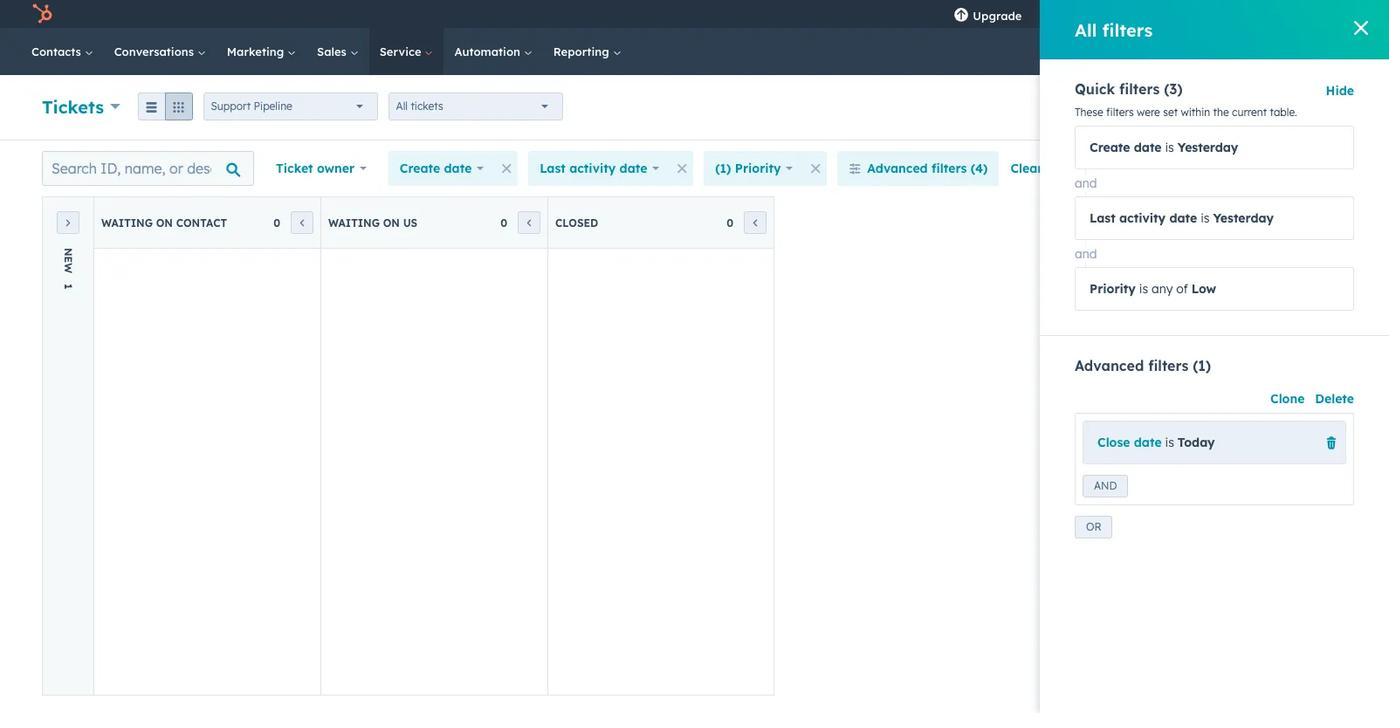 Task type: locate. For each thing, give the bounding box(es) containing it.
contacts
[[31, 45, 84, 59]]

waiting left us
[[328, 216, 380, 229]]

apoptosis
[[1235, 7, 1288, 21]]

yesterday
[[1178, 140, 1239, 155], [1214, 211, 1274, 226]]

filters for all filters
[[1103, 19, 1153, 41]]

all right clear
[[1047, 161, 1063, 176]]

2
[[1335, 7, 1341, 21]]

(1) priority button
[[704, 151, 805, 186]]

n e w
[[62, 248, 75, 274]]

or
[[1087, 521, 1102, 534]]

and left board
[[1075, 176, 1098, 191]]

0 vertical spatial all
[[1075, 19, 1098, 41]]

0 horizontal spatial waiting
[[101, 216, 153, 229]]

2 waiting from the left
[[328, 216, 380, 229]]

0 down "(1) priority"
[[727, 216, 734, 229]]

last
[[540, 161, 566, 176], [1090, 211, 1116, 226]]

0 horizontal spatial last
[[540, 161, 566, 176]]

and button
[[1083, 475, 1129, 498]]

ticket owner
[[276, 161, 355, 176]]

0 horizontal spatial priority
[[735, 161, 781, 176]]

all inside button
[[1047, 161, 1063, 176]]

ticket
[[1306, 100, 1333, 114]]

0 vertical spatial and
[[1075, 176, 1098, 191]]

search image
[[1353, 45, 1365, 58]]

activity down board actions 'popup button'
[[1120, 211, 1166, 226]]

create for create ticket
[[1270, 100, 1303, 114]]

1 horizontal spatial on
[[383, 216, 400, 229]]

(1)
[[716, 161, 732, 176], [1193, 357, 1212, 375]]

all right calling icon
[[1075, 19, 1098, 41]]

1 0 from the left
[[274, 216, 280, 229]]

yesterday down within
[[1178, 140, 1239, 155]]

activity
[[570, 161, 616, 176], [1120, 211, 1166, 226]]

sales
[[317, 45, 350, 59]]

2 on from the left
[[383, 216, 400, 229]]

2 vertical spatial create
[[400, 161, 441, 176]]

on left contact
[[156, 216, 173, 229]]

waiting for waiting on contact
[[101, 216, 153, 229]]

menu item
[[1035, 0, 1038, 28]]

group inside tickets banner
[[138, 93, 193, 121]]

2 vertical spatial all
[[1047, 161, 1063, 176]]

calling icon image
[[1047, 7, 1063, 23]]

advanced filters (4)
[[868, 161, 988, 176]]

1 waiting from the left
[[101, 216, 153, 229]]

today
[[1178, 435, 1216, 451]]

advanced inside advanced filters (4) button
[[868, 161, 928, 176]]

1 horizontal spatial activity
[[1120, 211, 1166, 226]]

1 horizontal spatial advanced
[[1075, 357, 1145, 375]]

1 vertical spatial priority
[[1090, 281, 1136, 297]]

filters for advanced filters (1)
[[1149, 357, 1189, 375]]

1 on from the left
[[156, 216, 173, 229]]

date for close date is today
[[1135, 435, 1162, 451]]

and for create
[[1075, 176, 1098, 191]]

2 and from the top
[[1075, 246, 1098, 262]]

clear all
[[1011, 161, 1063, 176]]

0 horizontal spatial create
[[400, 161, 441, 176]]

create up us
[[400, 161, 441, 176]]

create for create date is yesterday
[[1090, 140, 1131, 155]]

date
[[1135, 140, 1162, 155], [444, 161, 472, 176], [620, 161, 648, 176], [1170, 211, 1198, 226], [1135, 435, 1162, 451]]

0 horizontal spatial on
[[156, 216, 173, 229]]

all tickets
[[396, 100, 443, 113]]

yesterday down the save
[[1214, 211, 1274, 226]]

tickets
[[42, 96, 104, 117]]

3 0 from the left
[[727, 216, 734, 229]]

1 vertical spatial create
[[1090, 140, 1131, 155]]

any
[[1152, 281, 1174, 297]]

save
[[1265, 161, 1295, 176]]

settings link
[[1147, 5, 1168, 23]]

service
[[380, 45, 425, 59]]

2 horizontal spatial all
[[1075, 19, 1098, 41]]

import
[[1195, 100, 1230, 114]]

settings image
[[1150, 7, 1165, 23]]

create inside 'create date' popup button
[[400, 161, 441, 176]]

upgrade
[[973, 9, 1022, 23]]

last inside popup button
[[540, 161, 566, 176]]

board actions button
[[1076, 151, 1215, 186]]

create date is yesterday
[[1090, 140, 1239, 155]]

upgrade image
[[954, 8, 970, 24]]

0 vertical spatial (1)
[[716, 161, 732, 176]]

tickets button
[[42, 94, 120, 119]]

Search HubSpot search field
[[1144, 37, 1358, 66]]

waiting
[[101, 216, 153, 229], [328, 216, 380, 229]]

0 for contact
[[274, 216, 280, 229]]

activity up closed
[[570, 161, 616, 176]]

create up board
[[1090, 140, 1131, 155]]

1 horizontal spatial waiting
[[328, 216, 380, 229]]

create inside create ticket button
[[1270, 100, 1303, 114]]

on
[[156, 216, 173, 229], [383, 216, 400, 229]]

actions
[[1108, 100, 1144, 114]]

0 horizontal spatial activity
[[570, 161, 616, 176]]

1 and from the top
[[1075, 176, 1098, 191]]

advanced filters (1)
[[1075, 357, 1212, 375]]

advanced
[[868, 161, 928, 176], [1075, 357, 1145, 375]]

hubspot image
[[31, 3, 52, 24]]

1 horizontal spatial create
[[1090, 140, 1131, 155]]

filters for quick filters (3)
[[1120, 80, 1160, 98]]

all inside popup button
[[396, 100, 408, 113]]

create left ticket
[[1270, 100, 1303, 114]]

ticket
[[276, 161, 313, 176]]

or button
[[1075, 516, 1113, 539]]

delete button
[[1316, 389, 1355, 410]]

0 left closed
[[501, 216, 508, 229]]

support
[[211, 100, 251, 113]]

0 horizontal spatial (1)
[[716, 161, 732, 176]]

were
[[1137, 106, 1161, 119]]

1 vertical spatial and
[[1075, 246, 1098, 262]]

0 horizontal spatial advanced
[[868, 161, 928, 176]]

(1) inside popup button
[[716, 161, 732, 176]]

filters inside advanced filters (4) button
[[932, 161, 967, 176]]

date for create date is yesterday
[[1135, 140, 1162, 155]]

0 vertical spatial last
[[540, 161, 566, 176]]

marketing link
[[216, 28, 307, 75]]

on left us
[[383, 216, 400, 229]]

(1) down the low
[[1193, 357, 1212, 375]]

waiting on contact
[[101, 216, 227, 229]]

is left 'any'
[[1140, 281, 1149, 297]]

apoptosis studios 2 button
[[1205, 0, 1367, 28]]

0 down ticket
[[274, 216, 280, 229]]

these filters were set within the current table.
[[1075, 106, 1298, 119]]

set
[[1164, 106, 1179, 119]]

save view button
[[1225, 151, 1348, 186]]

1 horizontal spatial (1)
[[1193, 357, 1212, 375]]

2 horizontal spatial create
[[1270, 100, 1303, 114]]

all left tickets
[[396, 100, 408, 113]]

1 vertical spatial advanced
[[1075, 357, 1145, 375]]

waiting down search id, name, or description search field
[[101, 216, 153, 229]]

group
[[138, 93, 193, 121]]

menu
[[942, 0, 1369, 28]]

these
[[1075, 106, 1104, 119]]

(1) down tickets banner
[[716, 161, 732, 176]]

clone
[[1271, 391, 1305, 407]]

0 vertical spatial yesterday
[[1178, 140, 1239, 155]]

marketplaces button
[[1073, 0, 1110, 28]]

last up closed
[[540, 161, 566, 176]]

1 vertical spatial all
[[396, 100, 408, 113]]

quick
[[1075, 80, 1116, 98]]

advanced left (4)
[[868, 161, 928, 176]]

2 horizontal spatial 0
[[727, 216, 734, 229]]

last down board
[[1090, 211, 1116, 226]]

service link
[[369, 28, 444, 75]]

1 horizontal spatial 0
[[501, 216, 508, 229]]

help image
[[1120, 8, 1136, 24]]

n
[[62, 248, 75, 256]]

tickets
[[411, 100, 443, 113]]

filters for advanced filters (4)
[[932, 161, 967, 176]]

waiting on us
[[328, 216, 418, 229]]

0 vertical spatial priority
[[735, 161, 781, 176]]

0 horizontal spatial all
[[396, 100, 408, 113]]

create for create date
[[400, 161, 441, 176]]

create ticket
[[1270, 100, 1333, 114]]

0 horizontal spatial 0
[[274, 216, 280, 229]]

quick filters (3)
[[1075, 80, 1183, 98]]

1 vertical spatial last
[[1090, 211, 1116, 226]]

0 vertical spatial advanced
[[868, 161, 928, 176]]

current
[[1233, 106, 1268, 119]]

ticket owner button
[[265, 151, 378, 186]]

1 horizontal spatial all
[[1047, 161, 1063, 176]]

and for last
[[1075, 246, 1098, 262]]

1 vertical spatial (1)
[[1193, 357, 1212, 375]]

and up priority is any of low
[[1075, 246, 1098, 262]]

support pipeline button
[[203, 93, 378, 121]]

1 horizontal spatial last
[[1090, 211, 1116, 226]]

1
[[62, 284, 75, 290]]

priority
[[735, 161, 781, 176], [1090, 281, 1136, 297]]

activity inside popup button
[[570, 161, 616, 176]]

marketing
[[227, 45, 287, 59]]

1 vertical spatial activity
[[1120, 211, 1166, 226]]

0 vertical spatial activity
[[570, 161, 616, 176]]

0
[[274, 216, 280, 229], [501, 216, 508, 229], [727, 216, 734, 229]]

advanced up close
[[1075, 357, 1145, 375]]

0 vertical spatial create
[[1270, 100, 1303, 114]]

filters
[[1103, 19, 1153, 41], [1120, 80, 1160, 98], [1107, 106, 1135, 119], [932, 161, 967, 176], [1149, 357, 1189, 375]]

all
[[1075, 19, 1098, 41], [396, 100, 408, 113], [1047, 161, 1063, 176]]

filters for these filters were set within the current table.
[[1107, 106, 1135, 119]]

last activity date is yesterday
[[1090, 211, 1274, 226]]

2 0 from the left
[[501, 216, 508, 229]]



Task type: vqa. For each thing, say whether or not it's contained in the screenshot.
all to the right
yes



Task type: describe. For each thing, give the bounding box(es) containing it.
reporting link
[[543, 28, 632, 75]]

within
[[1181, 106, 1211, 119]]

is up the low
[[1201, 211, 1210, 226]]

notifications button
[[1172, 0, 1202, 28]]

tara schultz image
[[1216, 6, 1231, 22]]

view
[[1298, 161, 1326, 176]]

priority inside popup button
[[735, 161, 781, 176]]

actions
[[1138, 161, 1182, 176]]

create date
[[400, 161, 472, 176]]

menu containing apoptosis studios 2
[[942, 0, 1369, 28]]

is left today
[[1166, 435, 1175, 451]]

w
[[62, 263, 75, 274]]

advanced for advanced filters (1)
[[1075, 357, 1145, 375]]

Search ID, name, or description search field
[[42, 151, 254, 186]]

close
[[1098, 435, 1131, 451]]

import button
[[1180, 93, 1245, 121]]

close image
[[1355, 21, 1369, 35]]

hide
[[1327, 83, 1355, 99]]

close date is today
[[1098, 435, 1216, 451]]

conversations
[[114, 45, 197, 59]]

close date button
[[1098, 435, 1162, 451]]

sales link
[[307, 28, 369, 75]]

e
[[62, 256, 75, 263]]

(3)
[[1165, 80, 1183, 98]]

0 for us
[[501, 216, 508, 229]]

automation link
[[444, 28, 543, 75]]

on for contact
[[156, 216, 173, 229]]

all filters
[[1075, 19, 1153, 41]]

all for all tickets
[[396, 100, 408, 113]]

all for all filters
[[1075, 19, 1098, 41]]

contact
[[176, 216, 227, 229]]

last activity date button
[[529, 151, 671, 186]]

last for last activity date
[[540, 161, 566, 176]]

last for last activity date is yesterday
[[1090, 211, 1116, 226]]

waiting for waiting on us
[[328, 216, 380, 229]]

closed
[[556, 216, 599, 229]]

1 horizontal spatial priority
[[1090, 281, 1136, 297]]

advanced for advanced filters (4)
[[868, 161, 928, 176]]

board
[[1098, 161, 1135, 176]]

create date button
[[389, 151, 495, 186]]

apoptosis studios 2
[[1235, 7, 1341, 21]]

on for us
[[383, 216, 400, 229]]

the
[[1214, 106, 1230, 119]]

help button
[[1113, 0, 1143, 28]]

clear
[[1011, 161, 1043, 176]]

clone button
[[1271, 389, 1305, 410]]

us
[[403, 216, 418, 229]]

and
[[1095, 480, 1118, 493]]

(4)
[[971, 161, 988, 176]]

owner
[[317, 161, 355, 176]]

board actions
[[1098, 161, 1182, 176]]

all tickets button
[[388, 93, 563, 121]]

low
[[1192, 281, 1217, 297]]

activity for last activity date is yesterday
[[1120, 211, 1166, 226]]

priority is any of low
[[1090, 281, 1217, 297]]

clear all button
[[1000, 151, 1074, 186]]

delete
[[1316, 391, 1355, 407]]

create ticket button
[[1255, 93, 1348, 121]]

1 vertical spatial yesterday
[[1214, 211, 1274, 226]]

date for create date
[[444, 161, 472, 176]]

search button
[[1344, 37, 1374, 66]]

activity for last activity date
[[570, 161, 616, 176]]

automation
[[455, 45, 524, 59]]

table.
[[1271, 106, 1298, 119]]

advanced filters (4) button
[[838, 151, 1000, 186]]

pipeline
[[254, 100, 292, 113]]

save view
[[1265, 161, 1326, 176]]

actions button
[[1093, 93, 1169, 121]]

studios
[[1291, 7, 1332, 21]]

hubspot link
[[21, 3, 66, 24]]

notifications image
[[1179, 8, 1195, 24]]

support pipeline
[[211, 100, 292, 113]]

conversations link
[[104, 28, 216, 75]]

marketplaces image
[[1084, 8, 1099, 24]]

tickets banner
[[42, 88, 1348, 122]]

calling icon button
[[1040, 3, 1070, 25]]

is up the actions on the top right of page
[[1166, 140, 1175, 155]]

reporting
[[554, 45, 613, 59]]

(1) priority
[[716, 161, 781, 176]]

of
[[1177, 281, 1189, 297]]

contacts link
[[21, 28, 104, 75]]



